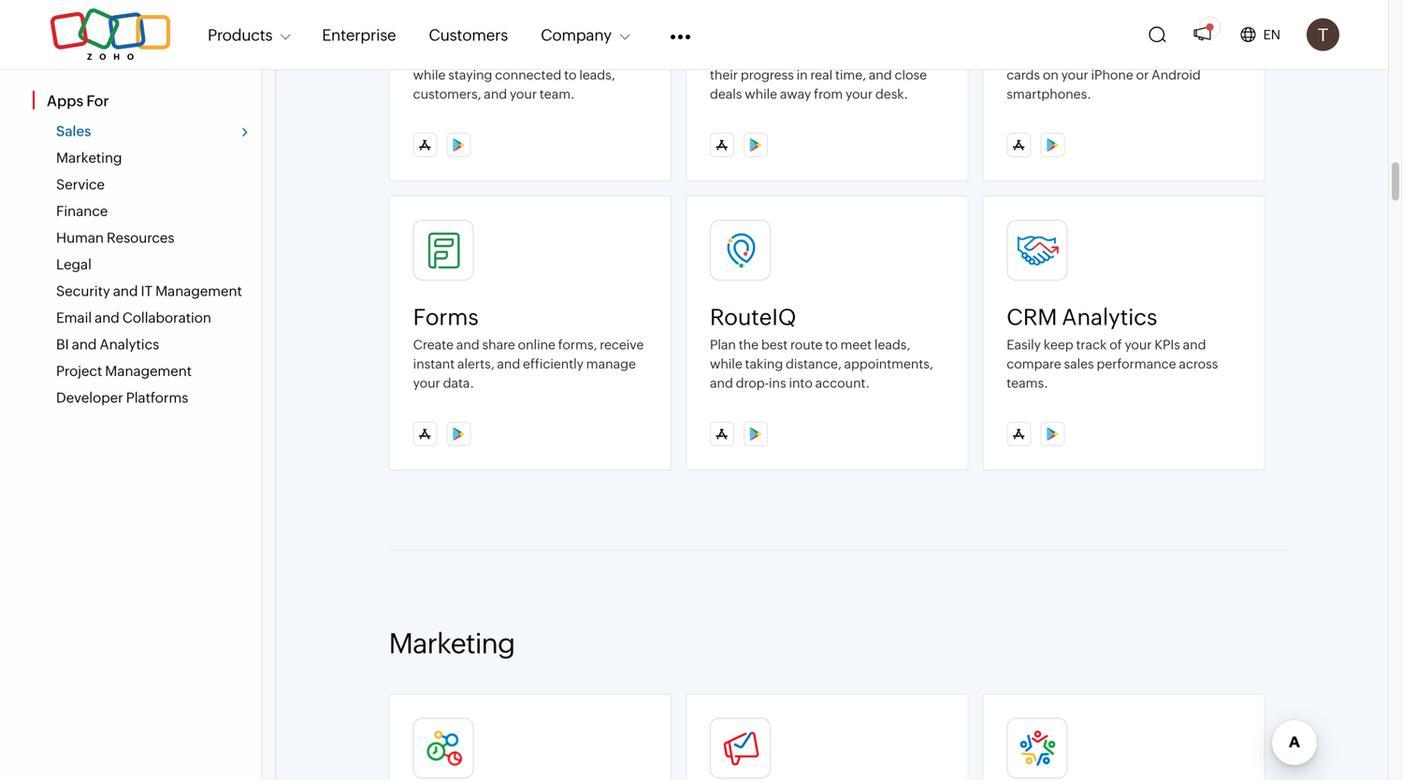 Task type: locate. For each thing, give the bounding box(es) containing it.
2 horizontal spatial while
[[745, 86, 778, 101]]

0 vertical spatial to
[[564, 67, 577, 82]]

1 horizontal spatial analytics
[[1062, 304, 1158, 330]]

platforms
[[126, 390, 188, 406]]

iphone
[[1092, 67, 1134, 82]]

1 horizontal spatial deals
[[710, 86, 743, 101]]

1 horizontal spatial marketing
[[389, 627, 515, 660]]

1 horizontal spatial the
[[739, 338, 759, 353]]

communicate with prospects, track their progress in real time, and close deals while away from your desk. link
[[710, 0, 945, 105]]

analytics
[[1062, 304, 1158, 330], [100, 336, 159, 353]]

1 horizontal spatial leads,
[[875, 338, 911, 353]]

your up performance
[[1125, 338, 1153, 353]]

crm inside crm analytics easily keep track of your kpis and compare sales performance across teams.
[[1007, 304, 1058, 330]]

on
[[559, 48, 575, 63], [1043, 67, 1059, 82]]

team.
[[540, 86, 575, 101]]

to left 'meet'
[[826, 338, 838, 353]]

and left it
[[113, 283, 138, 299]]

project management
[[56, 363, 192, 379]]

while inside crm manage deals and tasks on the go while staying connected to leads, customers, and your team.
[[413, 67, 446, 82]]

collaboration
[[122, 310, 211, 326]]

effortlessly
[[1007, 48, 1075, 63]]

cards
[[1007, 67, 1041, 82]]

crm manage deals and tasks on the go while staying connected to leads, customers, and your team.
[[413, 15, 617, 101]]

on inside the card scanner effortlessly digitize and save business cards on your iphone or android smartphones.
[[1043, 67, 1059, 82]]

scanner
[[1062, 15, 1149, 41]]

1 horizontal spatial to
[[826, 338, 838, 353]]

0 horizontal spatial the
[[578, 48, 598, 63]]

and right 'bi'
[[72, 336, 97, 353]]

0 horizontal spatial track
[[896, 48, 927, 63]]

1 vertical spatial marketing
[[389, 627, 515, 660]]

to
[[564, 67, 577, 82], [826, 338, 838, 353]]

0 vertical spatial marketing
[[56, 150, 122, 166]]

crm up manage
[[413, 15, 464, 41]]

1 vertical spatial while
[[745, 86, 778, 101]]

leads, down go
[[580, 67, 615, 82]]

route
[[791, 338, 823, 353]]

your inside crm analytics easily keep track of your kpis and compare sales performance across teams.
[[1125, 338, 1153, 353]]

0 vertical spatial deals
[[465, 48, 497, 63]]

the up taking
[[739, 338, 759, 353]]

track up close
[[896, 48, 927, 63]]

1 vertical spatial management
[[105, 363, 192, 379]]

1 vertical spatial analytics
[[100, 336, 159, 353]]

on inside crm manage deals and tasks on the go while staying connected to leads, customers, and your team.
[[559, 48, 575, 63]]

and
[[500, 48, 523, 63], [1125, 48, 1148, 63], [869, 67, 892, 82], [484, 86, 507, 101], [113, 283, 138, 299], [95, 310, 120, 326], [72, 336, 97, 353], [457, 338, 480, 353], [1184, 338, 1207, 353], [497, 357, 521, 372], [710, 376, 734, 391]]

your down time,
[[846, 86, 873, 101]]

the left go
[[578, 48, 598, 63]]

while down manage
[[413, 67, 446, 82]]

1 horizontal spatial crm
[[1007, 304, 1058, 330]]

0 vertical spatial management
[[155, 283, 242, 299]]

1 vertical spatial to
[[826, 338, 838, 353]]

0 vertical spatial the
[[578, 48, 598, 63]]

0 horizontal spatial crm
[[413, 15, 464, 41]]

close
[[895, 67, 927, 82]]

and inside crm analytics easily keep track of your kpis and compare sales performance across teams.
[[1184, 338, 1207, 353]]

1 vertical spatial crm
[[1007, 304, 1058, 330]]

on up smartphones.
[[1043, 67, 1059, 82]]

security and it management
[[56, 283, 242, 299]]

your inside communicate with prospects, track their progress in real time, and close deals while away from your desk.
[[846, 86, 873, 101]]

deals
[[465, 48, 497, 63], [710, 86, 743, 101]]

management up collaboration
[[155, 283, 242, 299]]

teams.
[[1007, 376, 1049, 391]]

0 horizontal spatial deals
[[465, 48, 497, 63]]

communicate with prospects, track their progress in real time, and close deals while away from your desk.
[[710, 48, 927, 101]]

1 horizontal spatial while
[[710, 357, 743, 372]]

0 vertical spatial on
[[559, 48, 575, 63]]

marketing
[[56, 150, 122, 166], [389, 627, 515, 660]]

developer
[[56, 390, 123, 406]]

track
[[896, 48, 927, 63], [1077, 338, 1107, 353]]

your down 'digitize'
[[1062, 67, 1089, 82]]

connected
[[495, 67, 562, 82]]

analytics up of
[[1062, 304, 1158, 330]]

1 horizontal spatial track
[[1077, 338, 1107, 353]]

legal
[[56, 256, 92, 273]]

deals inside crm manage deals and tasks on the go while staying connected to leads, customers, and your team.
[[465, 48, 497, 63]]

meet
[[841, 338, 872, 353]]

forms
[[413, 304, 479, 330]]

0 horizontal spatial while
[[413, 67, 446, 82]]

customers
[[429, 26, 508, 44]]

while down plan
[[710, 357, 743, 372]]

crm up easily
[[1007, 304, 1058, 330]]

deals inside communicate with prospects, track their progress in real time, and close deals while away from your desk.
[[710, 86, 743, 101]]

apps for
[[47, 92, 109, 109]]

0 horizontal spatial marketing
[[56, 150, 122, 166]]

progress
[[741, 67, 794, 82]]

track up sales
[[1077, 338, 1107, 353]]

customers link
[[429, 14, 508, 55]]

0 vertical spatial analytics
[[1062, 304, 1158, 330]]

while inside routeiq plan the best route to meet leads, while taking distance, appointments, and drop-ins into account.
[[710, 357, 743, 372]]

and left drop-
[[710, 376, 734, 391]]

0 vertical spatial leads,
[[580, 67, 615, 82]]

1 vertical spatial on
[[1043, 67, 1059, 82]]

and up desk.
[[869, 67, 892, 82]]

your inside the card scanner effortlessly digitize and save business cards on your iphone or android smartphones.
[[1062, 67, 1089, 82]]

from
[[814, 86, 843, 101]]

0 horizontal spatial analytics
[[100, 336, 159, 353]]

instant
[[413, 357, 455, 372]]

terry turtle image
[[1307, 18, 1340, 51]]

2 vertical spatial while
[[710, 357, 743, 372]]

deals up staying
[[465, 48, 497, 63]]

0 horizontal spatial on
[[559, 48, 575, 63]]

create
[[413, 338, 454, 353]]

smartphones.
[[1007, 86, 1092, 101]]

appointments,
[[845, 357, 934, 372]]

kpis
[[1155, 338, 1181, 353]]

desk.
[[876, 86, 909, 101]]

go
[[601, 48, 617, 63]]

crm inside crm manage deals and tasks on the go while staying connected to leads, customers, and your team.
[[413, 15, 464, 41]]

efficiently
[[523, 357, 584, 372]]

and up across
[[1184, 338, 1207, 353]]

1 vertical spatial deals
[[710, 86, 743, 101]]

deals down their
[[710, 86, 743, 101]]

to up team.
[[564, 67, 577, 82]]

analytics down email and collaboration
[[100, 336, 159, 353]]

1 vertical spatial the
[[739, 338, 759, 353]]

your
[[1062, 67, 1089, 82], [510, 86, 537, 101], [846, 86, 873, 101], [1125, 338, 1153, 353], [413, 376, 441, 391]]

0 horizontal spatial to
[[564, 67, 577, 82]]

while down progress
[[745, 86, 778, 101]]

1 horizontal spatial on
[[1043, 67, 1059, 82]]

developer platforms
[[56, 390, 188, 406]]

0 vertical spatial track
[[896, 48, 927, 63]]

0 vertical spatial while
[[413, 67, 446, 82]]

0 horizontal spatial leads,
[[580, 67, 615, 82]]

leads, up appointments,
[[875, 338, 911, 353]]

1 vertical spatial track
[[1077, 338, 1107, 353]]

alerts,
[[458, 357, 495, 372]]

drop-
[[736, 376, 769, 391]]

away
[[780, 86, 812, 101]]

management up platforms
[[105, 363, 192, 379]]

your down connected
[[510, 86, 537, 101]]

analytics inside crm analytics easily keep track of your kpis and compare sales performance across teams.
[[1062, 304, 1158, 330]]

0 vertical spatial crm
[[413, 15, 464, 41]]

with
[[800, 48, 827, 63]]

on down company
[[559, 48, 575, 63]]

while
[[413, 67, 446, 82], [745, 86, 778, 101], [710, 357, 743, 372]]

your down instant
[[413, 376, 441, 391]]

forms,
[[559, 338, 597, 353]]

leads,
[[580, 67, 615, 82], [875, 338, 911, 353]]

the
[[578, 48, 598, 63], [739, 338, 759, 353]]

products
[[208, 26, 273, 44]]

crm
[[413, 15, 464, 41], [1007, 304, 1058, 330]]

to inside crm manage deals and tasks on the go while staying connected to leads, customers, and your team.
[[564, 67, 577, 82]]

1 vertical spatial leads,
[[875, 338, 911, 353]]

management
[[155, 283, 242, 299], [105, 363, 192, 379]]

and up or
[[1125, 48, 1148, 63]]

finance
[[56, 203, 108, 219]]

human
[[56, 230, 104, 246]]



Task type: vqa. For each thing, say whether or not it's contained in the screenshot.
can't
no



Task type: describe. For each thing, give the bounding box(es) containing it.
customers,
[[413, 86, 481, 101]]

while inside communicate with prospects, track their progress in real time, and close deals while away from your desk.
[[745, 86, 778, 101]]

crm for crm analytics
[[1007, 304, 1058, 330]]

the inside routeiq plan the best route to meet leads, while taking distance, appointments, and drop-ins into account.
[[739, 338, 759, 353]]

best
[[762, 338, 788, 353]]

communicate
[[710, 48, 797, 63]]

leads, inside crm manage deals and tasks on the go while staying connected to leads, customers, and your team.
[[580, 67, 615, 82]]

sales
[[56, 123, 91, 139]]

it
[[141, 283, 153, 299]]

routeiq
[[710, 304, 797, 330]]

card
[[1007, 15, 1058, 41]]

human resources
[[56, 230, 175, 246]]

manage
[[413, 48, 462, 63]]

forms create and share online forms, receive instant alerts, and efficiently manage your data.
[[413, 304, 644, 391]]

for
[[86, 92, 109, 109]]

the inside crm manage deals and tasks on the go while staying connected to leads, customers, and your team.
[[578, 48, 598, 63]]

staying
[[449, 67, 493, 82]]

and down share
[[497, 357, 521, 372]]

ins
[[769, 376, 787, 391]]

email and collaboration
[[56, 310, 211, 326]]

into
[[789, 376, 813, 391]]

time,
[[836, 67, 867, 82]]

project
[[56, 363, 102, 379]]

security
[[56, 283, 110, 299]]

company
[[541, 26, 612, 44]]

routeiq plan the best route to meet leads, while taking distance, appointments, and drop-ins into account.
[[710, 304, 934, 391]]

real
[[811, 67, 833, 82]]

across
[[1180, 357, 1219, 372]]

account.
[[816, 376, 870, 391]]

plan
[[710, 338, 736, 353]]

apps
[[47, 92, 84, 109]]

track inside communicate with prospects, track their progress in real time, and close deals while away from your desk.
[[896, 48, 927, 63]]

your inside crm manage deals and tasks on the go while staying connected to leads, customers, and your team.
[[510, 86, 537, 101]]

android
[[1152, 67, 1201, 82]]

or
[[1137, 67, 1150, 82]]

en
[[1264, 27, 1281, 42]]

card scanner effortlessly digitize and save business cards on your iphone or android smartphones.
[[1007, 15, 1234, 101]]

taking
[[745, 357, 784, 372]]

share
[[482, 338, 515, 353]]

online
[[518, 338, 556, 353]]

enterprise
[[322, 26, 396, 44]]

and inside the card scanner effortlessly digitize and save business cards on your iphone or android smartphones.
[[1125, 48, 1148, 63]]

bi
[[56, 336, 69, 353]]

easily
[[1007, 338, 1042, 353]]

and inside routeiq plan the best route to meet leads, while taking distance, appointments, and drop-ins into account.
[[710, 376, 734, 391]]

crm analytics easily keep track of your kpis and compare sales performance across teams.
[[1007, 304, 1219, 391]]

and down staying
[[484, 86, 507, 101]]

email
[[56, 310, 92, 326]]

and inside communicate with prospects, track their progress in real time, and close deals while away from your desk.
[[869, 67, 892, 82]]

enterprise link
[[322, 14, 396, 55]]

while for routeiq
[[710, 357, 743, 372]]

of
[[1110, 338, 1123, 353]]

to inside routeiq plan the best route to meet leads, while taking distance, appointments, and drop-ins into account.
[[826, 338, 838, 353]]

save
[[1151, 48, 1178, 63]]

performance
[[1097, 357, 1177, 372]]

resources
[[107, 230, 175, 246]]

in
[[797, 67, 808, 82]]

your inside forms create and share online forms, receive instant alerts, and efficiently manage your data.
[[413, 376, 441, 391]]

keep
[[1044, 338, 1074, 353]]

data.
[[443, 376, 475, 391]]

business
[[1180, 48, 1234, 63]]

sales
[[1065, 357, 1095, 372]]

while for crm
[[413, 67, 446, 82]]

and up alerts,
[[457, 338, 480, 353]]

prospects,
[[829, 48, 894, 63]]

bi and analytics
[[56, 336, 159, 353]]

and up 'bi and analytics'
[[95, 310, 120, 326]]

distance,
[[786, 357, 842, 372]]

crm for crm
[[413, 15, 464, 41]]

service
[[56, 176, 105, 193]]

their
[[710, 67, 738, 82]]

digitize
[[1077, 48, 1122, 63]]

manage
[[587, 357, 636, 372]]

receive
[[600, 338, 644, 353]]

compare
[[1007, 357, 1062, 372]]

and up connected
[[500, 48, 523, 63]]

track inside crm analytics easily keep track of your kpis and compare sales performance across teams.
[[1077, 338, 1107, 353]]

tasks
[[526, 48, 557, 63]]

leads, inside routeiq plan the best route to meet leads, while taking distance, appointments, and drop-ins into account.
[[875, 338, 911, 353]]



